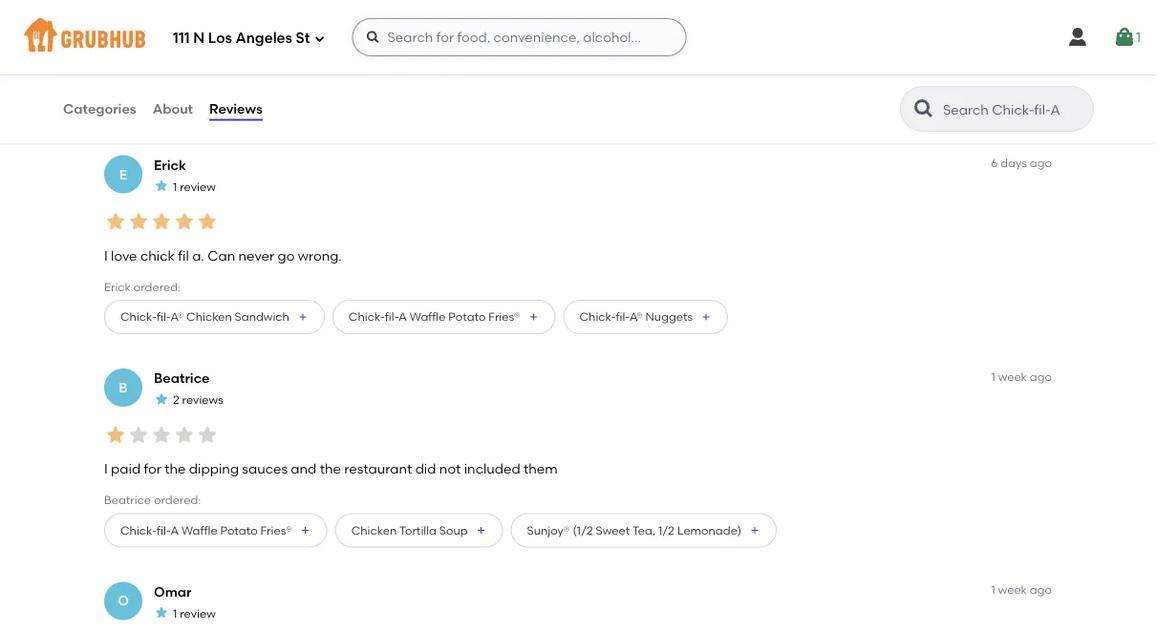 Task type: vqa. For each thing, say whether or not it's contained in the screenshot.
the top the week
yes



Task type: describe. For each thing, give the bounding box(es) containing it.
search icon image
[[913, 98, 936, 120]]

erick ordered:
[[104, 280, 181, 294]]

ago for i love chick fil a. can never go wrong.
[[1030, 156, 1053, 170]]

waffle for left chick-fil-a waffle potato fries® button
[[182, 524, 218, 538]]

1 button
[[1114, 20, 1141, 54]]

chick- inside the chick-fil-a® chicken sandwich button
[[120, 310, 157, 324]]

beatrice for beatrice ordered:
[[104, 494, 151, 508]]

6
[[992, 156, 998, 170]]

o
[[118, 593, 129, 610]]

reviews
[[182, 393, 223, 407]]

and
[[291, 461, 317, 477]]

sweet
[[596, 524, 630, 538]]

plus icon image for left chick-fil-a waffle potato fries® button
[[300, 525, 311, 537]]

waffle for chick-fil-a waffle potato fries® button to the top
[[410, 310, 446, 324]]

Search for food, convenience, alcohol... search field
[[352, 18, 687, 56]]

1 the from the left
[[165, 461, 186, 477]]

a® for nuggets
[[630, 310, 643, 324]]

sandwich
[[235, 310, 290, 324]]

good food
[[116, 22, 175, 36]]

beatrice for beatrice
[[154, 370, 210, 387]]

chick-fil-a waffle potato fries® for left chick-fil-a waffle potato fries® button
[[120, 524, 292, 538]]

tortilla
[[400, 524, 437, 538]]

chick-fil-a® nuggets
[[580, 310, 693, 324]]

review for omar
[[180, 607, 216, 621]]

can
[[208, 247, 235, 264]]

reviews
[[209, 101, 263, 117]]

0 horizontal spatial svg image
[[314, 33, 325, 44]]

chicken tortilla soup
[[351, 524, 468, 538]]

go
[[278, 247, 295, 264]]

2
[[173, 393, 179, 407]]

ordered: for fil
[[134, 280, 181, 294]]

main navigation navigation
[[0, 0, 1157, 75]]

0 vertical spatial chick-fil-a waffle potato fries® button
[[333, 300, 556, 334]]

not
[[440, 461, 461, 477]]

i paid for the dipping sauces and the restaurant did not included them
[[104, 461, 558, 477]]

did
[[416, 461, 436, 477]]

plus icon image for chick-fil-a® nuggets button
[[701, 312, 712, 323]]

ago for i paid for the dipping sauces and the restaurant did not included them
[[1030, 370, 1053, 384]]

potato for left chick-fil-a waffle potato fries® button
[[220, 524, 258, 538]]

about button
[[152, 75, 194, 143]]

days
[[1001, 156, 1028, 170]]

chick- inside chick-fil-a® nuggets button
[[580, 310, 616, 324]]

1 inside 'button'
[[1137, 29, 1141, 45]]

for
[[144, 461, 161, 477]]

sunjoy® (1/2 sweet tea, 1/2 lemonade)
[[527, 524, 742, 538]]

1 week ago for omar
[[992, 584, 1053, 597]]

restaurant
[[344, 461, 412, 477]]

good
[[116, 22, 147, 36]]

i for i paid for the dipping sauces and the restaurant did not included them
[[104, 461, 108, 477]]

0 horizontal spatial chick-fil-a waffle potato fries® button
[[104, 514, 328, 548]]

plus icon image for the chick-fil-a® chicken sandwich button
[[297, 312, 309, 323]]

delivery
[[206, 41, 249, 55]]

dipping
[[189, 461, 239, 477]]

chick-fil-a® nuggets button
[[564, 300, 729, 334]]

sauces
[[242, 461, 288, 477]]

week for omar
[[999, 584, 1028, 597]]

them
[[524, 461, 558, 477]]

chick-fil-a waffle potato fries® for chick-fil-a waffle potato fries® button to the top
[[349, 310, 521, 324]]

chick
[[140, 247, 175, 264]]

sunjoy® (1/2 sweet tea, 1/2 lemonade) button
[[511, 514, 777, 548]]

love
[[111, 247, 137, 264]]

categories button
[[62, 75, 137, 143]]

sunjoy®
[[527, 524, 570, 538]]



Task type: locate. For each thing, give the bounding box(es) containing it.
svg image inside 1 'button'
[[1114, 26, 1137, 49]]

svg image right correct order
[[366, 30, 381, 45]]

0 vertical spatial ordered:
[[134, 280, 181, 294]]

erick down love
[[104, 280, 131, 294]]

1 vertical spatial beatrice
[[104, 494, 151, 508]]

1 1 review from the top
[[173, 180, 216, 194]]

reviews button
[[208, 75, 264, 143]]

ordered: down "for" at the left bottom of the page
[[154, 494, 201, 508]]

0 horizontal spatial erick
[[104, 280, 131, 294]]

week
[[999, 370, 1028, 384], [999, 584, 1028, 597]]

about
[[153, 101, 193, 117]]

0 vertical spatial ago
[[1030, 156, 1053, 170]]

6 days ago
[[992, 156, 1053, 170]]

2 vertical spatial ago
[[1030, 584, 1053, 597]]

svg image
[[1067, 26, 1090, 49], [1114, 26, 1137, 49]]

1 week from the top
[[999, 370, 1028, 384]]

1 ago from the top
[[1030, 156, 1053, 170]]

svg image right st
[[314, 33, 325, 44]]

0 vertical spatial chick-fil-a waffle potato fries®
[[349, 310, 521, 324]]

1 horizontal spatial beatrice
[[154, 370, 210, 387]]

erick
[[154, 157, 186, 173], [104, 280, 131, 294]]

potato
[[449, 310, 486, 324], [220, 524, 258, 538]]

never
[[239, 247, 275, 264]]

1 vertical spatial 1 week ago
[[992, 584, 1053, 597]]

chicken inside chicken tortilla soup button
[[351, 524, 397, 538]]

1 week ago
[[992, 370, 1053, 384], [992, 584, 1053, 597]]

0 vertical spatial waffle
[[410, 310, 446, 324]]

1 svg image from the left
[[1067, 26, 1090, 49]]

0 horizontal spatial chicken
[[187, 310, 232, 324]]

chick-fil-a waffle potato fries®
[[349, 310, 521, 324], [120, 524, 292, 538]]

the
[[165, 461, 186, 477], [320, 461, 341, 477]]

2 ago from the top
[[1030, 370, 1053, 384]]

plus icon image for chick-fil-a waffle potato fries® button to the top
[[528, 312, 540, 323]]

n
[[193, 30, 205, 47]]

0 horizontal spatial the
[[165, 461, 186, 477]]

2 reviews
[[173, 393, 223, 407]]

chicken left sandwich
[[187, 310, 232, 324]]

1 horizontal spatial chick-fil-a waffle potato fries®
[[349, 310, 521, 324]]

0 vertical spatial chicken
[[187, 310, 232, 324]]

2 review from the top
[[180, 607, 216, 621]]

0 horizontal spatial a
[[171, 524, 179, 538]]

beatrice ordered:
[[104, 494, 201, 508]]

chicken
[[187, 310, 232, 324], [351, 524, 397, 538]]

ago
[[1030, 156, 1053, 170], [1030, 370, 1053, 384], [1030, 584, 1053, 597]]

chick-fil-a® chicken sandwich
[[120, 310, 290, 324]]

1 vertical spatial chick-fil-a waffle potato fries® button
[[104, 514, 328, 548]]

1 vertical spatial chicken
[[351, 524, 397, 538]]

nuggets
[[646, 310, 693, 324]]

0 horizontal spatial waffle
[[182, 524, 218, 538]]

a® down erick ordered:
[[171, 310, 184, 324]]

soup
[[440, 524, 468, 538]]

0 vertical spatial 1 review
[[173, 180, 216, 194]]

angeles
[[236, 30, 292, 47]]

1 vertical spatial erick
[[104, 280, 131, 294]]

0 horizontal spatial a®
[[171, 310, 184, 324]]

lemonade)
[[678, 524, 742, 538]]

1 vertical spatial i
[[104, 461, 108, 477]]

1 vertical spatial ordered:
[[154, 494, 201, 508]]

beatrice
[[154, 370, 210, 387], [104, 494, 151, 508]]

review up a.
[[180, 180, 216, 194]]

1 review up a.
[[173, 180, 216, 194]]

i left love
[[104, 247, 108, 264]]

1 vertical spatial fries®
[[261, 524, 292, 538]]

a
[[399, 310, 407, 324], [171, 524, 179, 538]]

plus icon image for sunjoy® (1/2 sweet tea, 1/2 lemonade) button
[[750, 525, 761, 537]]

plus icon image inside sunjoy® (1/2 sweet tea, 1/2 lemonade) button
[[750, 525, 761, 537]]

potato for chick-fil-a waffle potato fries® button to the top
[[449, 310, 486, 324]]

i
[[104, 247, 108, 264], [104, 461, 108, 477]]

a® inside the chick-fil-a® chicken sandwich button
[[171, 310, 184, 324]]

1/2
[[659, 524, 675, 538]]

1 horizontal spatial potato
[[449, 310, 486, 324]]

ordered: for the
[[154, 494, 201, 508]]

waffle
[[410, 310, 446, 324], [182, 524, 218, 538]]

a for chick-fil-a waffle potato fries® button to the top
[[399, 310, 407, 324]]

plus icon image for chicken tortilla soup button
[[476, 525, 487, 537]]

1 week ago for beatrice
[[992, 370, 1053, 384]]

0 vertical spatial erick
[[154, 157, 186, 173]]

a® left nuggets
[[630, 310, 643, 324]]

plus icon image inside chick-fil-a® nuggets button
[[701, 312, 712, 323]]

omar
[[154, 584, 192, 600]]

0 vertical spatial potato
[[449, 310, 486, 324]]

a for left chick-fil-a waffle potato fries® button
[[171, 524, 179, 538]]

(1/2
[[573, 524, 593, 538]]

3 ago from the top
[[1030, 584, 1053, 597]]

1 vertical spatial week
[[999, 584, 1028, 597]]

0 vertical spatial fries®
[[489, 310, 521, 324]]

2 i from the top
[[104, 461, 108, 477]]

tea,
[[633, 524, 656, 538]]

1 vertical spatial waffle
[[182, 524, 218, 538]]

star icon image
[[154, 178, 169, 194], [104, 210, 127, 233], [127, 210, 150, 233], [150, 210, 173, 233], [173, 210, 196, 233], [196, 210, 219, 233], [154, 392, 169, 407], [104, 424, 127, 447], [127, 424, 150, 447], [150, 424, 173, 447], [173, 424, 196, 447], [196, 424, 219, 447], [154, 606, 169, 621]]

1 horizontal spatial chick-fil-a waffle potato fries® button
[[333, 300, 556, 334]]

1 horizontal spatial fries®
[[489, 310, 521, 324]]

1 a® from the left
[[171, 310, 184, 324]]

a® inside chick-fil-a® nuggets button
[[630, 310, 643, 324]]

e
[[119, 166, 127, 182]]

wrong.
[[298, 247, 342, 264]]

erick for erick
[[154, 157, 186, 173]]

1 review
[[173, 180, 216, 194], [173, 607, 216, 621]]

1 horizontal spatial svg image
[[1114, 26, 1137, 49]]

a®
[[171, 310, 184, 324], [630, 310, 643, 324]]

chick-
[[120, 310, 157, 324], [349, 310, 385, 324], [580, 310, 616, 324], [120, 524, 157, 538]]

plus icon image
[[297, 312, 309, 323], [528, 312, 540, 323], [701, 312, 712, 323], [300, 525, 311, 537], [476, 525, 487, 537], [750, 525, 761, 537]]

week for beatrice
[[999, 370, 1028, 384]]

1 horizontal spatial a®
[[630, 310, 643, 324]]

order
[[297, 41, 327, 55]]

0 vertical spatial beatrice
[[154, 370, 210, 387]]

1
[[1137, 29, 1141, 45], [173, 180, 177, 194], [992, 370, 996, 384], [992, 584, 996, 597], [173, 607, 177, 621]]

i for i love chick fil a. can never go wrong.
[[104, 247, 108, 264]]

fries® for left chick-fil-a waffle potato fries® button
[[261, 524, 292, 538]]

erick for erick ordered:
[[104, 280, 131, 294]]

0 horizontal spatial potato
[[220, 524, 258, 538]]

1 review down 'omar'
[[173, 607, 216, 621]]

time
[[226, 22, 251, 36]]

correct
[[297, 22, 339, 36]]

b
[[119, 380, 128, 396]]

1 vertical spatial 1 review
[[173, 607, 216, 621]]

2 a® from the left
[[630, 310, 643, 324]]

beatrice down paid
[[104, 494, 151, 508]]

on
[[206, 22, 223, 36]]

2 1 review from the top
[[173, 607, 216, 621]]

chick-fil-a® chicken sandwich button
[[104, 300, 325, 334]]

1 vertical spatial a
[[171, 524, 179, 538]]

the right and
[[320, 461, 341, 477]]

correct order
[[297, 22, 339, 55]]

beatrice up 2
[[154, 370, 210, 387]]

ordered:
[[134, 280, 181, 294], [154, 494, 201, 508]]

included
[[464, 461, 521, 477]]

fil
[[178, 247, 189, 264]]

1 review from the top
[[180, 180, 216, 194]]

chicken left the tortilla
[[351, 524, 397, 538]]

fries® for chick-fil-a waffle potato fries® button to the top
[[489, 310, 521, 324]]

review down 'omar'
[[180, 607, 216, 621]]

los
[[208, 30, 232, 47]]

1 vertical spatial ago
[[1030, 370, 1053, 384]]

2 the from the left
[[320, 461, 341, 477]]

0 vertical spatial 1 week ago
[[992, 370, 1053, 384]]

i left paid
[[104, 461, 108, 477]]

2 week from the top
[[999, 584, 1028, 597]]

Search Chick-fil-A search field
[[942, 100, 1088, 119]]

fries®
[[489, 310, 521, 324], [261, 524, 292, 538]]

chicken inside the chick-fil-a® chicken sandwich button
[[187, 310, 232, 324]]

on time delivery
[[206, 22, 251, 55]]

0 vertical spatial week
[[999, 370, 1028, 384]]

categories
[[63, 101, 136, 117]]

review for erick
[[180, 180, 216, 194]]

0 vertical spatial i
[[104, 247, 108, 264]]

a® for chicken
[[171, 310, 184, 324]]

i love chick fil a. can never go wrong.
[[104, 247, 342, 264]]

0 horizontal spatial beatrice
[[104, 494, 151, 508]]

svg image
[[366, 30, 381, 45], [314, 33, 325, 44]]

0 vertical spatial review
[[180, 180, 216, 194]]

paid
[[111, 461, 141, 477]]

1 vertical spatial review
[[180, 607, 216, 621]]

111
[[173, 30, 190, 47]]

1 horizontal spatial svg image
[[366, 30, 381, 45]]

a.
[[192, 247, 204, 264]]

1 horizontal spatial waffle
[[410, 310, 446, 324]]

1 vertical spatial chick-fil-a waffle potato fries®
[[120, 524, 292, 538]]

0 horizontal spatial fries®
[[261, 524, 292, 538]]

fil-
[[157, 310, 171, 324], [385, 310, 399, 324], [616, 310, 630, 324], [157, 524, 171, 538]]

2 svg image from the left
[[1114, 26, 1137, 49]]

0 horizontal spatial svg image
[[1067, 26, 1090, 49]]

1 horizontal spatial a
[[399, 310, 407, 324]]

1 1 week ago from the top
[[992, 370, 1053, 384]]

1 i from the top
[[104, 247, 108, 264]]

1 horizontal spatial chicken
[[351, 524, 397, 538]]

the right "for" at the left bottom of the page
[[165, 461, 186, 477]]

1 review for erick
[[173, 180, 216, 194]]

plus icon image inside the chick-fil-a® chicken sandwich button
[[297, 312, 309, 323]]

st
[[296, 30, 310, 47]]

food
[[150, 22, 175, 36]]

1 vertical spatial potato
[[220, 524, 258, 538]]

0 vertical spatial a
[[399, 310, 407, 324]]

chick-fil-a waffle potato fries® button
[[333, 300, 556, 334], [104, 514, 328, 548]]

1 horizontal spatial the
[[320, 461, 341, 477]]

0 horizontal spatial chick-fil-a waffle potato fries®
[[120, 524, 292, 538]]

1 review for omar
[[173, 607, 216, 621]]

111 n los angeles st
[[173, 30, 310, 47]]

2 1 week ago from the top
[[992, 584, 1053, 597]]

plus icon image inside chicken tortilla soup button
[[476, 525, 487, 537]]

chicken tortilla soup button
[[335, 514, 503, 548]]

review
[[180, 180, 216, 194], [180, 607, 216, 621]]

erick right e
[[154, 157, 186, 173]]

1 horizontal spatial erick
[[154, 157, 186, 173]]

ordered: down chick at the top of page
[[134, 280, 181, 294]]



